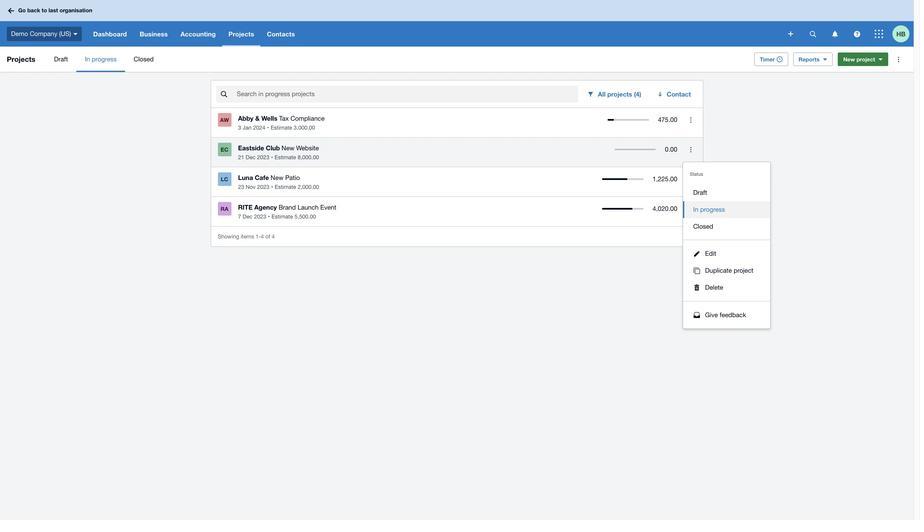 Task type: locate. For each thing, give the bounding box(es) containing it.
contact
[[667, 90, 691, 98]]

go back to last organisation
[[18, 7, 92, 14]]

project down edit button on the right of the page
[[734, 267, 754, 274]]

duplicate project
[[706, 267, 754, 274]]

banner
[[0, 0, 914, 47]]

1 vertical spatial wrapper image
[[692, 285, 702, 291]]

in inside "link"
[[85, 56, 90, 63]]

draft link
[[46, 47, 76, 72]]

wrapper image left edit
[[692, 251, 702, 257]]

project for duplicate project
[[734, 267, 754, 274]]

2023 for cafe
[[257, 184, 270, 190]]

• down agency at the top of page
[[268, 214, 270, 220]]

•
[[267, 125, 269, 131], [271, 154, 273, 161], [271, 184, 273, 190], [268, 214, 270, 220]]

accounting button
[[174, 21, 222, 47]]

in progress
[[85, 56, 117, 63], [694, 206, 725, 213]]

4 left of
[[261, 234, 264, 240]]

1 vertical spatial in
[[694, 206, 699, 213]]

project inside popup button
[[857, 56, 876, 63]]

1 vertical spatial in progress
[[694, 206, 725, 213]]

accounting
[[181, 30, 216, 38]]

nov
[[246, 184, 256, 190]]

more options image right 475.00
[[683, 112, 700, 129]]

in right draft link
[[85, 56, 90, 63]]

1 horizontal spatial in progress
[[694, 206, 725, 213]]

give
[[706, 312, 718, 319]]

new inside eastside club new website 21 dec 2023 • estimate 8,000.00
[[282, 145, 295, 152]]

0 horizontal spatial project
[[734, 267, 754, 274]]

new project button
[[838, 53, 889, 66]]

timer button
[[755, 53, 788, 66]]

projects down the demo
[[7, 55, 35, 64]]

0 horizontal spatial in progress
[[85, 56, 117, 63]]

dec right the "7"
[[243, 214, 253, 220]]

contacts
[[267, 30, 295, 38]]

group containing draft
[[683, 162, 771, 329]]

project inside button
[[734, 267, 754, 274]]

give feedback button
[[683, 307, 771, 324]]

0 horizontal spatial in
[[85, 56, 90, 63]]

luna cafe new patio 23 nov 2023 • estimate 2,000.00
[[238, 174, 319, 190]]

cafe
[[255, 174, 269, 182]]

estimate down club
[[275, 154, 296, 161]]

progress inside button
[[701, 206, 725, 213]]

estimate down brand
[[272, 214, 293, 220]]

3,000.00
[[294, 125, 315, 131]]

projects left 'contacts' popup button
[[229, 30, 254, 38]]

dec inside eastside club new website 21 dec 2023 • estimate 8,000.00
[[246, 154, 256, 161]]

1 vertical spatial closed
[[694, 223, 714, 230]]

eastside club new website 21 dec 2023 • estimate 8,000.00
[[238, 144, 319, 161]]

1 horizontal spatial svg image
[[810, 31, 816, 37]]

projects
[[608, 90, 633, 98]]

2023 inside luna cafe new patio 23 nov 2023 • estimate 2,000.00
[[257, 184, 270, 190]]

0 horizontal spatial svg image
[[73, 33, 78, 35]]

wells
[[262, 115, 278, 122]]

timer
[[760, 56, 775, 63]]

0 vertical spatial more options image
[[683, 112, 700, 129]]

2 more options image from the top
[[683, 141, 700, 158]]

duplicate project button
[[683, 263, 771, 280]]

1 horizontal spatial project
[[857, 56, 876, 63]]

progress down "draft" button
[[701, 206, 725, 213]]

wrapper image inside duplicate project button
[[692, 268, 702, 274]]

closed inside button
[[694, 223, 714, 230]]

1 4 from the left
[[261, 234, 264, 240]]

new right "reports" popup button
[[844, 56, 856, 63]]

1 wrapper image from the top
[[692, 251, 702, 257]]

wrapper image inside edit button
[[692, 251, 702, 257]]

0 vertical spatial project
[[857, 56, 876, 63]]

dashboard link
[[87, 21, 133, 47]]

new inside popup button
[[844, 56, 856, 63]]

0 horizontal spatial draft
[[54, 56, 68, 63]]

new for eastside club
[[282, 145, 295, 152]]

3
[[238, 125, 241, 131]]

1 horizontal spatial draft
[[694, 189, 708, 196]]

2,000.00
[[298, 184, 319, 190]]

1 horizontal spatial in
[[694, 206, 699, 213]]

1 vertical spatial progress
[[701, 206, 725, 213]]

new right cafe
[[271, 174, 284, 182]]

1-
[[256, 234, 261, 240]]

progress down dashboard
[[92, 56, 117, 63]]

navigation
[[87, 21, 783, 47]]

0 horizontal spatial closed
[[134, 56, 154, 63]]

0 vertical spatial wrapper image
[[692, 251, 702, 257]]

0 vertical spatial dec
[[246, 154, 256, 161]]

reports button
[[794, 53, 833, 66]]

contact button
[[652, 86, 698, 103]]

brand
[[279, 204, 296, 211]]

estimate inside eastside club new website 21 dec 2023 • estimate 8,000.00
[[275, 154, 296, 161]]

2023 inside eastside club new website 21 dec 2023 • estimate 8,000.00
[[257, 154, 269, 161]]

in progress inside in progress "link"
[[85, 56, 117, 63]]

in progress down dashboard
[[85, 56, 117, 63]]

2 horizontal spatial svg image
[[833, 31, 838, 37]]

wrapper image
[[692, 251, 702, 257], [692, 313, 702, 319]]

wrapper image for duplicate project
[[692, 268, 702, 274]]

ra
[[221, 206, 229, 213]]

• right 2024
[[267, 125, 269, 131]]

in right 4,020.00
[[694, 206, 699, 213]]

0 vertical spatial new
[[844, 56, 856, 63]]

1 horizontal spatial projects
[[229, 30, 254, 38]]

draft
[[54, 56, 68, 63], [694, 189, 708, 196]]

2023 down club
[[257, 154, 269, 161]]

more options image for wells
[[683, 112, 700, 129]]

0 vertical spatial in
[[85, 56, 90, 63]]

0 vertical spatial projects
[[229, 30, 254, 38]]

4 right of
[[272, 234, 275, 240]]

2 wrapper image from the top
[[692, 313, 702, 319]]

dec
[[246, 154, 256, 161], [243, 214, 253, 220]]

navigation containing dashboard
[[87, 21, 783, 47]]

0 vertical spatial wrapper image
[[692, 268, 702, 274]]

list box
[[683, 179, 771, 241]]

0 vertical spatial draft
[[54, 56, 68, 63]]

delete
[[706, 284, 724, 291]]

all projects (4) button
[[582, 86, 648, 103]]

2023
[[257, 154, 269, 161], [257, 184, 270, 190], [254, 214, 266, 220]]

• up agency at the top of page
[[271, 184, 273, 190]]

projects
[[229, 30, 254, 38], [7, 55, 35, 64]]

wrapper image left give
[[692, 313, 702, 319]]

new for luna cafe
[[271, 174, 284, 182]]

estimate inside 'rite agency brand launch event 7 dec 2023 • estimate 5,500.00'
[[272, 214, 293, 220]]

progress for in progress button
[[701, 206, 725, 213]]

project left more options image
[[857, 56, 876, 63]]

0 vertical spatial in progress
[[85, 56, 117, 63]]

2 vertical spatial 2023
[[254, 214, 266, 220]]

draft down status
[[694, 189, 708, 196]]

new project
[[844, 56, 876, 63]]

• inside luna cafe new patio 23 nov 2023 • estimate 2,000.00
[[271, 184, 273, 190]]

svg image left go
[[8, 8, 14, 13]]

0 horizontal spatial projects
[[7, 55, 35, 64]]

svg image inside demo company (us) "popup button"
[[73, 33, 78, 35]]

1 horizontal spatial progress
[[701, 206, 725, 213]]

jan
[[243, 125, 252, 131]]

7
[[238, 214, 241, 220]]

rite
[[238, 204, 253, 211]]

• inside 'rite agency brand launch event 7 dec 2023 • estimate 5,500.00'
[[268, 214, 270, 220]]

new
[[844, 56, 856, 63], [282, 145, 295, 152], [271, 174, 284, 182]]

0.00
[[665, 146, 678, 153]]

projects inside dropdown button
[[229, 30, 254, 38]]

organisation
[[60, 7, 92, 14]]

1 vertical spatial new
[[282, 145, 295, 152]]

more options image right 0.00
[[683, 141, 700, 158]]

estimate
[[271, 125, 292, 131], [275, 154, 296, 161], [275, 184, 296, 190], [272, 214, 293, 220]]

2023 down agency at the top of page
[[254, 214, 266, 220]]

draft for draft link
[[54, 56, 68, 63]]

1 vertical spatial wrapper image
[[692, 313, 702, 319]]

draft down (us)
[[54, 56, 68, 63]]

2 vertical spatial new
[[271, 174, 284, 182]]

more options image
[[890, 51, 907, 68]]

• inside eastside club new website 21 dec 2023 • estimate 8,000.00
[[271, 154, 273, 161]]

agency
[[254, 204, 277, 211]]

2 wrapper image from the top
[[692, 285, 702, 291]]

estimate down patio
[[275, 184, 296, 190]]

estimate down tax
[[271, 125, 292, 131]]

compliance
[[291, 115, 325, 122]]

4
[[261, 234, 264, 240], [272, 234, 275, 240]]

dashboard
[[93, 30, 127, 38]]

0 vertical spatial 2023
[[257, 154, 269, 161]]

2 4 from the left
[[272, 234, 275, 240]]

draft inside button
[[694, 189, 708, 196]]

new inside luna cafe new patio 23 nov 2023 • estimate 2,000.00
[[271, 174, 284, 182]]

new right club
[[282, 145, 295, 152]]

1 vertical spatial dec
[[243, 214, 253, 220]]

1 vertical spatial draft
[[694, 189, 708, 196]]

1 more options image from the top
[[683, 112, 700, 129]]

in inside button
[[694, 206, 699, 213]]

svg image inside go back to last organisation link
[[8, 8, 14, 13]]

0 vertical spatial closed
[[134, 56, 154, 63]]

wrapper image left duplicate on the right bottom
[[692, 268, 702, 274]]

hb button
[[893, 21, 914, 47]]

progress for in progress "link"
[[92, 56, 117, 63]]

svg image up "reports" popup button
[[789, 31, 794, 36]]

0 horizontal spatial 4
[[261, 234, 264, 240]]

0 horizontal spatial progress
[[92, 56, 117, 63]]

svg image
[[810, 31, 816, 37], [833, 31, 838, 37], [73, 33, 78, 35]]

closed down the business on the top of the page
[[134, 56, 154, 63]]

1 vertical spatial 2023
[[257, 184, 270, 190]]

2023 for club
[[257, 154, 269, 161]]

• down club
[[271, 154, 273, 161]]

in progress button
[[683, 202, 771, 218]]

dec right 21 at the left
[[246, 154, 256, 161]]

wrapper image inside the give feedback button
[[692, 313, 702, 319]]

1 horizontal spatial 4
[[272, 234, 275, 240]]

group
[[683, 162, 771, 329]]

1 wrapper image from the top
[[692, 268, 702, 274]]

0 vertical spatial progress
[[92, 56, 117, 63]]

in progress for in progress "link"
[[85, 56, 117, 63]]

wrapper image inside delete button
[[692, 285, 702, 291]]

closed
[[134, 56, 154, 63], [694, 223, 714, 230]]

1 horizontal spatial closed
[[694, 223, 714, 230]]

in progress down "draft" button
[[694, 206, 725, 213]]

2023 inside 'rite agency brand launch event 7 dec 2023 • estimate 5,500.00'
[[254, 214, 266, 220]]

2023 down cafe
[[257, 184, 270, 190]]

1 vertical spatial project
[[734, 267, 754, 274]]

wrapper image left delete
[[692, 285, 702, 291]]

more options image
[[683, 112, 700, 129], [683, 141, 700, 158]]

progress inside "link"
[[92, 56, 117, 63]]

closed up edit
[[694, 223, 714, 230]]

to
[[42, 7, 47, 14]]

1 vertical spatial more options image
[[683, 141, 700, 158]]

showing items 1-4 of 4
[[218, 234, 275, 240]]

wrapper image
[[692, 268, 702, 274], [692, 285, 702, 291]]

project
[[857, 56, 876, 63], [734, 267, 754, 274]]

in for in progress button
[[694, 206, 699, 213]]

svg image
[[8, 8, 14, 13], [875, 30, 884, 38], [854, 31, 861, 37], [789, 31, 794, 36]]

in progress inside in progress button
[[694, 206, 725, 213]]

back
[[27, 7, 40, 14]]

draft for "draft" button
[[694, 189, 708, 196]]

progress
[[92, 56, 117, 63], [701, 206, 725, 213]]

items
[[241, 234, 254, 240]]

demo company (us) button
[[0, 21, 87, 47]]



Task type: vqa. For each thing, say whether or not it's contained in the screenshot.
topmost In
yes



Task type: describe. For each thing, give the bounding box(es) containing it.
in progress for in progress button
[[694, 206, 725, 213]]

8,000.00
[[298, 154, 319, 161]]

event
[[321, 204, 337, 211]]

tax
[[279, 115, 289, 122]]

21
[[238, 154, 244, 161]]

estimate inside "abby & wells tax compliance 3 jan 2024 • estimate 3,000.00"
[[271, 125, 292, 131]]

lc
[[221, 176, 228, 183]]

last
[[49, 7, 58, 14]]

feedback
[[720, 312, 747, 319]]

svg image left hb
[[875, 30, 884, 38]]

2024
[[253, 125, 265, 131]]

list box containing draft
[[683, 179, 771, 241]]

go
[[18, 7, 26, 14]]

demo company (us)
[[11, 30, 71, 37]]

svg image up the new project
[[854, 31, 861, 37]]

in for in progress "link"
[[85, 56, 90, 63]]

&
[[255, 115, 260, 122]]

closed link
[[125, 47, 162, 72]]

banner containing hb
[[0, 0, 914, 47]]

(4)
[[634, 90, 642, 98]]

estimate inside luna cafe new patio 23 nov 2023 • estimate 2,000.00
[[275, 184, 296, 190]]

all projects (4)
[[598, 90, 642, 98]]

1 vertical spatial projects
[[7, 55, 35, 64]]

status
[[690, 172, 704, 177]]

4,020.00
[[653, 205, 678, 213]]

aw
[[220, 117, 229, 123]]

wrapper image for delete
[[692, 285, 702, 291]]

closed for closed link
[[134, 56, 154, 63]]

go back to last organisation link
[[5, 3, 97, 18]]

abby & wells tax compliance 3 jan 2024 • estimate 3,000.00
[[238, 115, 325, 131]]

hb
[[897, 30, 906, 38]]

1,225.00
[[653, 176, 678, 183]]

company
[[30, 30, 57, 37]]

475.00
[[658, 116, 678, 123]]

contacts button
[[261, 21, 301, 47]]

delete button
[[683, 280, 771, 297]]

of
[[266, 234, 270, 240]]

edit
[[706, 250, 717, 258]]

business button
[[133, 21, 174, 47]]

in progress link
[[76, 47, 125, 72]]

projects button
[[222, 21, 261, 47]]

Search in progress projects search field
[[236, 86, 579, 102]]

• inside "abby & wells tax compliance 3 jan 2024 • estimate 3,000.00"
[[267, 125, 269, 131]]

showing
[[218, 234, 239, 240]]

all
[[598, 90, 606, 98]]

23
[[238, 184, 244, 190]]

wrapper image for edit
[[692, 251, 702, 257]]

website
[[296, 145, 319, 152]]

demo
[[11, 30, 28, 37]]

project for new project
[[857, 56, 876, 63]]

eastside
[[238, 144, 264, 152]]

rite agency brand launch event 7 dec 2023 • estimate 5,500.00
[[238, 204, 337, 220]]

business
[[140, 30, 168, 38]]

abby
[[238, 115, 254, 122]]

edit button
[[683, 246, 771, 263]]

wrapper image for give feedback
[[692, 313, 702, 319]]

reports
[[799, 56, 820, 63]]

more options image for new
[[683, 141, 700, 158]]

closed for closed button
[[694, 223, 714, 230]]

5,500.00
[[295, 214, 316, 220]]

ec
[[221, 146, 228, 153]]

draft button
[[683, 185, 771, 202]]

dec inside 'rite agency brand launch event 7 dec 2023 • estimate 5,500.00'
[[243, 214, 253, 220]]

give feedback
[[706, 312, 747, 319]]

duplicate
[[706, 267, 732, 274]]

closed button
[[683, 218, 771, 235]]

patio
[[285, 174, 300, 182]]

luna
[[238, 174, 253, 182]]

(us)
[[59, 30, 71, 37]]

launch
[[298, 204, 319, 211]]

club
[[266, 144, 280, 152]]



